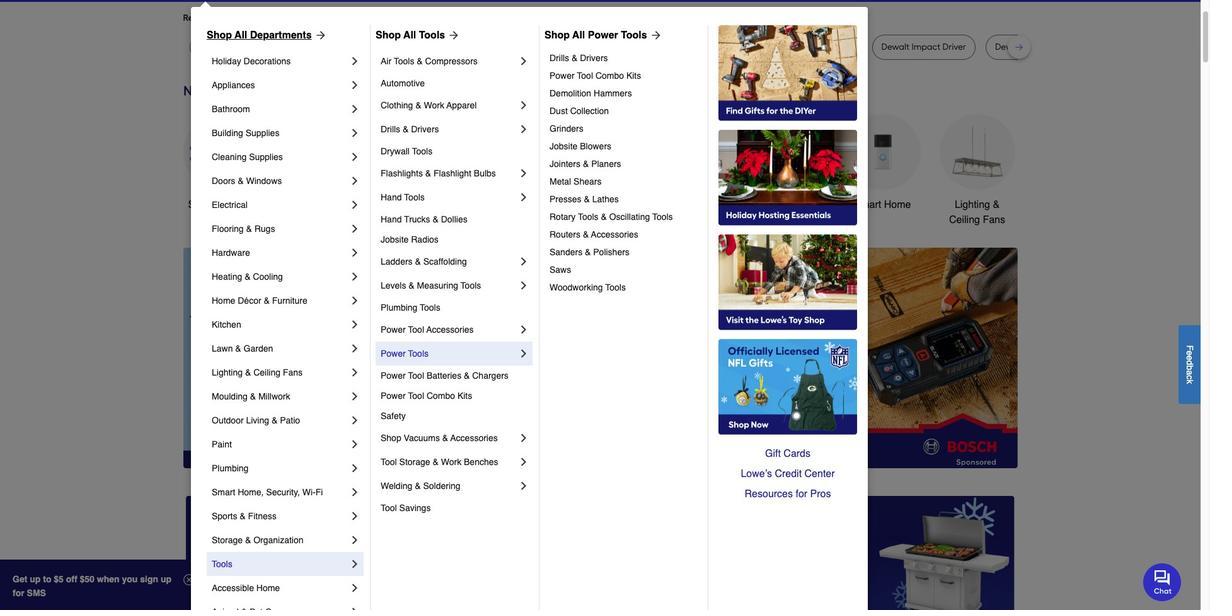 Task type: vqa. For each thing, say whether or not it's contained in the screenshot.
the sq. in the right top of the page
no



Task type: describe. For each thing, give the bounding box(es) containing it.
flashlight
[[434, 168, 471, 178]]

dewalt for dewalt tool
[[256, 42, 284, 52]]

security,
[[266, 487, 300, 497]]

off
[[66, 574, 77, 584]]

0 horizontal spatial drills
[[381, 124, 400, 134]]

smart home
[[855, 199, 911, 211]]

set
[[1055, 42, 1068, 52]]

rugs
[[254, 224, 275, 234]]

hardware link
[[212, 241, 349, 265]]

holiday
[[212, 56, 241, 66]]

moulding & millwork link
[[212, 385, 349, 408]]

tools inside "plumbing tools" 'link'
[[420, 303, 440, 313]]

grinders
[[550, 124, 584, 134]]

kitchen for kitchen faucets
[[563, 199, 597, 211]]

all for departments
[[235, 30, 247, 41]]

kitchen for kitchen
[[212, 320, 241, 330]]

all for tools
[[404, 30, 416, 41]]

paint link
[[212, 432, 349, 456]]

chevron right image for welding & soldering
[[518, 480, 530, 492]]

demolition hammers
[[550, 88, 632, 98]]

kitchen link
[[212, 313, 349, 337]]

supplies for cleaning supplies
[[249, 152, 283, 162]]

hand trucks & dollies link
[[381, 209, 530, 229]]

outdoor for outdoor tools & equipment
[[658, 199, 694, 211]]

bit for dewalt drill bit set
[[1043, 42, 1053, 52]]

advertisement region
[[407, 248, 1018, 471]]

plumbing for plumbing tools
[[381, 303, 418, 313]]

apparel
[[447, 100, 477, 110]]

gift cards link
[[719, 444, 857, 464]]

0 horizontal spatial drivers
[[411, 124, 439, 134]]

get up to 2 free select tools or batteries when you buy 1 with select purchases. image
[[186, 496, 449, 610]]

accessories for routers & accessories
[[591, 229, 638, 240]]

shop all power tools
[[545, 30, 647, 41]]

1 vertical spatial arrow right image
[[994, 358, 1007, 371]]

resources for pros link
[[719, 484, 857, 504]]

measuring
[[417, 281, 458, 291]]

storage & organization
[[212, 535, 304, 545]]

savings
[[399, 503, 431, 513]]

1 vertical spatial lighting & ceiling fans
[[212, 368, 303, 378]]

millwork
[[258, 391, 290, 402]]

ladders & scaffolding link
[[381, 250, 518, 274]]

drywall tools link
[[381, 141, 530, 161]]

& inside outdoor tools & equipment
[[723, 199, 730, 211]]

drill for dewalt drill bit
[[362, 42, 377, 52]]

holiday decorations
[[212, 56, 291, 66]]

flashlights & flashlight bulbs
[[381, 168, 496, 178]]

credit
[[775, 468, 802, 480]]

dewalt tool
[[256, 42, 302, 52]]

hand for hand trucks & dollies
[[381, 214, 402, 224]]

3 impact from the left
[[912, 42, 941, 52]]

hardware
[[212, 248, 250, 258]]

power tools link
[[381, 342, 518, 366]]

1 horizontal spatial storage
[[399, 457, 430, 467]]

metal
[[550, 177, 571, 187]]

sanders & polishers
[[550, 247, 630, 257]]

1 horizontal spatial lighting
[[955, 199, 990, 211]]

you
[[298, 13, 313, 23]]

outdoor tools & equipment link
[[656, 114, 732, 228]]

f e e d b a c k button
[[1179, 325, 1201, 404]]

chargers
[[472, 371, 509, 381]]

& inside 'link'
[[442, 433, 448, 443]]

benches
[[464, 457, 498, 467]]

1 vertical spatial ceiling
[[254, 368, 280, 378]]

vacuums
[[404, 433, 440, 443]]

0 horizontal spatial tools link
[[212, 552, 349, 576]]

accessories for power tool accessories
[[426, 325, 474, 335]]

doors & windows link
[[212, 169, 349, 193]]

presses & lathes link
[[550, 190, 699, 208]]

décor
[[238, 296, 261, 306]]

sms
[[27, 588, 46, 598]]

doors
[[212, 176, 235, 186]]

demolition hammers link
[[550, 84, 699, 102]]

tools inside outdoor tools & equipment
[[697, 199, 720, 211]]

0 vertical spatial drills
[[550, 53, 569, 63]]

fans inside lighting & ceiling fans
[[983, 214, 1005, 226]]

for inside resources for pros link
[[796, 489, 808, 500]]

1 vertical spatial work
[[441, 457, 462, 467]]

accessories inside 'link'
[[450, 433, 498, 443]]

trucks
[[404, 214, 430, 224]]

power up demolition
[[550, 71, 575, 81]]

chevron right image for storage & organization
[[349, 534, 361, 547]]

1 horizontal spatial tools link
[[372, 114, 448, 212]]

radios
[[411, 234, 439, 245]]

shop all deals
[[188, 199, 254, 211]]

b
[[1185, 365, 1195, 370]]

smart for smart home
[[855, 199, 881, 211]]

sports
[[212, 511, 237, 521]]

chevron right image for levels & measuring tools
[[518, 279, 530, 292]]

chevron right image for tool storage & work benches
[[518, 456, 530, 468]]

dust collection link
[[550, 102, 699, 120]]

get up to $5 off $50 when you sign up for sms
[[13, 574, 171, 598]]

drills & drivers for topmost drills & drivers link
[[550, 53, 608, 63]]

drill for dewalt drill
[[754, 42, 769, 52]]

flooring
[[212, 224, 244, 234]]

lawn
[[212, 344, 233, 354]]

impact driver
[[798, 42, 853, 52]]

1 horizontal spatial bathroom link
[[750, 114, 826, 212]]

chevron right image for home décor & furniture
[[349, 294, 361, 307]]

accessible home
[[212, 583, 280, 593]]

0 vertical spatial kits
[[627, 71, 641, 81]]

driver for impact driver
[[829, 42, 853, 52]]

1 vertical spatial storage
[[212, 535, 243, 545]]

1 e from the top
[[1185, 350, 1195, 355]]

dewalt drill bit
[[331, 42, 389, 52]]

air tools & compressors link
[[381, 49, 518, 73]]

soldering
[[423, 481, 461, 491]]

routers
[[550, 229, 581, 240]]

recommended searches for you heading
[[183, 12, 1018, 25]]

cleaning supplies
[[212, 152, 283, 162]]

lowe's credit center link
[[719, 464, 857, 484]]

chevron right image for flashlights & flashlight bulbs
[[518, 167, 530, 180]]

all for deals
[[214, 199, 225, 211]]

outdoor living & patio link
[[212, 408, 349, 432]]

chevron right image for paint
[[349, 438, 361, 451]]

lawn & garden
[[212, 344, 273, 354]]

chevron right image for drills & drivers
[[518, 123, 530, 136]]

chat invite button image
[[1143, 563, 1182, 601]]

heating & cooling
[[212, 272, 283, 282]]

bulbs
[[474, 168, 496, 178]]

home,
[[238, 487, 264, 497]]

1 vertical spatial drills & drivers link
[[381, 117, 518, 141]]

power up power tools
[[381, 325, 406, 335]]

electrical link
[[212, 193, 349, 217]]

shop for shop all tools
[[376, 30, 401, 41]]

lowe's credit center
[[741, 468, 835, 480]]

woodworking
[[550, 282, 603, 292]]

0 vertical spatial work
[[424, 100, 444, 110]]

fi
[[316, 487, 323, 497]]

planers
[[591, 159, 621, 169]]

0 horizontal spatial bathroom
[[212, 104, 250, 114]]

for inside get up to $5 off $50 when you sign up for sms
[[13, 588, 24, 598]]

dewalt for dewalt drill bit
[[331, 42, 360, 52]]

shop for shop all departments
[[207, 30, 232, 41]]

1 horizontal spatial drivers
[[580, 53, 608, 63]]

jobsite for jobsite blowers
[[550, 141, 578, 151]]

impact for impact driver bit
[[502, 42, 531, 52]]

you
[[122, 574, 138, 584]]

plumbing for plumbing
[[212, 463, 249, 473]]

chevron right image for holiday decorations
[[349, 55, 361, 67]]

woodworking tools link
[[550, 279, 699, 296]]

dewalt for dewalt drill bit set
[[995, 42, 1023, 52]]

1 vertical spatial kits
[[458, 391, 472, 401]]

power up the safety
[[381, 391, 406, 401]]

arrow right image for shop all tools
[[445, 29, 460, 42]]

hand for hand tools
[[381, 192, 402, 202]]

bit for dewalt drill bit
[[379, 42, 389, 52]]

up to 35 percent off select small appliances. image
[[469, 496, 732, 610]]

holiday hosting essentials. image
[[719, 130, 857, 226]]

tools inside air tools & compressors link
[[394, 56, 414, 66]]

officially licensed n f l gifts. shop now. image
[[719, 339, 857, 435]]

cooling
[[253, 272, 283, 282]]

chevron right image for flooring & rugs
[[349, 223, 361, 235]]

appliances link
[[212, 73, 349, 97]]

0 horizontal spatial lighting
[[212, 368, 243, 378]]

chevron right image for ladders & scaffolding
[[518, 255, 530, 268]]

supplies for building supplies
[[246, 128, 280, 138]]

windows
[[246, 176, 282, 186]]

bit for impact driver bit
[[559, 42, 569, 52]]

chevron right image for tools
[[349, 558, 361, 570]]

0 vertical spatial drills & drivers link
[[550, 49, 699, 67]]

scroll to item #5 image
[[772, 446, 802, 451]]

tools inside hand tools link
[[404, 192, 425, 202]]

scroll to item #2 element
[[678, 444, 711, 452]]

holiday decorations link
[[212, 49, 349, 73]]

1 horizontal spatial bathroom
[[766, 199, 810, 211]]



Task type: locate. For each thing, give the bounding box(es) containing it.
drills & drivers for the bottom drills & drivers link
[[381, 124, 439, 134]]

up right sign
[[161, 574, 171, 584]]

1 horizontal spatial plumbing
[[381, 303, 418, 313]]

shop for shop all deals
[[188, 199, 212, 211]]

0 horizontal spatial drills & drivers link
[[381, 117, 518, 141]]

0 vertical spatial combo
[[596, 71, 624, 81]]

drills & drivers down shop all power tools
[[550, 53, 608, 63]]

chevron right image for hand tools
[[518, 191, 530, 204]]

kits down power tool batteries & chargers link
[[458, 391, 472, 401]]

home inside "link"
[[256, 583, 280, 593]]

dust collection
[[550, 106, 609, 116]]

chevron right image for building supplies
[[349, 127, 361, 139]]

find gifts for the diyer. image
[[719, 25, 857, 121]]

0 horizontal spatial smart
[[212, 487, 235, 497]]

saws
[[550, 265, 571, 275]]

welding & soldering link
[[381, 474, 518, 498]]

hand
[[381, 192, 402, 202], [381, 214, 402, 224]]

clothing & work apparel link
[[381, 93, 518, 117]]

decorations down dewalt tool
[[244, 56, 291, 66]]

0 horizontal spatial drill
[[362, 42, 377, 52]]

demolition
[[550, 88, 591, 98]]

safety link
[[381, 406, 530, 426]]

3 dewalt from the left
[[331, 42, 360, 52]]

pros
[[810, 489, 831, 500]]

e up b
[[1185, 355, 1195, 360]]

work up welding & soldering link
[[441, 457, 462, 467]]

outdoor for outdoor living & patio
[[212, 415, 244, 425]]

3 driver from the left
[[943, 42, 966, 52]]

building
[[212, 128, 243, 138]]

chevron right image
[[518, 55, 530, 67], [518, 99, 530, 112], [518, 123, 530, 136], [349, 127, 361, 139], [518, 167, 530, 180], [349, 199, 361, 211], [349, 223, 361, 235], [518, 255, 530, 268], [518, 480, 530, 492], [349, 486, 361, 499], [349, 510, 361, 523]]

tool savings
[[381, 503, 431, 513]]

1 horizontal spatial drills & drivers
[[550, 53, 608, 63]]

2 up from the left
[[161, 574, 171, 584]]

0 horizontal spatial arrow right image
[[312, 29, 327, 42]]

1 vertical spatial lighting & ceiling fans link
[[212, 361, 349, 385]]

1 vertical spatial drills & drivers
[[381, 124, 439, 134]]

2 driver from the left
[[829, 42, 853, 52]]

lighting & ceiling fans
[[949, 199, 1005, 226], [212, 368, 303, 378]]

arrow right image up compressors on the top left of page
[[445, 29, 460, 42]]

electrical
[[212, 200, 248, 210]]

drills & drivers up drywall tools
[[381, 124, 439, 134]]

shop these last-minute gifts. $99 or less. quantities are limited and won't last. image
[[183, 248, 387, 468]]

ceiling
[[949, 214, 980, 226], [254, 368, 280, 378]]

0 horizontal spatial storage
[[212, 535, 243, 545]]

0 horizontal spatial plumbing
[[212, 463, 249, 473]]

all for power
[[572, 30, 585, 41]]

1 vertical spatial kitchen
[[212, 320, 241, 330]]

presses
[[550, 194, 582, 204]]

arrow right image inside shop all power tools link
[[647, 29, 662, 42]]

0 horizontal spatial kits
[[458, 391, 472, 401]]

e
[[1185, 350, 1195, 355], [1185, 355, 1195, 360]]

0 vertical spatial arrow right image
[[312, 29, 327, 42]]

jobsite up ladders
[[381, 234, 409, 245]]

0 horizontal spatial home
[[212, 296, 235, 306]]

0 vertical spatial lighting
[[955, 199, 990, 211]]

0 horizontal spatial bathroom link
[[212, 97, 349, 121]]

drills
[[550, 53, 569, 63], [381, 124, 400, 134]]

work left apparel
[[424, 100, 444, 110]]

1 horizontal spatial drills & drivers link
[[550, 49, 699, 67]]

shop down recommended
[[207, 30, 232, 41]]

supplies up windows
[[249, 152, 283, 162]]

saws link
[[550, 261, 699, 279]]

center
[[805, 468, 835, 480]]

sign
[[140, 574, 158, 584]]

tool storage & work benches
[[381, 457, 498, 467]]

collection
[[570, 106, 609, 116]]

driver
[[533, 42, 557, 52], [829, 42, 853, 52], [943, 42, 966, 52]]

rotary tools & oscillating tools link
[[550, 208, 699, 226]]

up left to
[[30, 574, 41, 584]]

1 vertical spatial bathroom
[[766, 199, 810, 211]]

flashlights & flashlight bulbs link
[[381, 161, 518, 185]]

all
[[235, 30, 247, 41], [404, 30, 416, 41], [572, 30, 585, 41], [214, 199, 225, 211]]

1 horizontal spatial ceiling
[[949, 214, 980, 226]]

outdoor living & patio
[[212, 415, 300, 425]]

0 horizontal spatial power tool combo kits link
[[381, 386, 530, 406]]

drills up drywall
[[381, 124, 400, 134]]

2 impact from the left
[[798, 42, 827, 52]]

decorations for christmas
[[478, 214, 532, 226]]

visit the lowe's toy shop. image
[[719, 234, 857, 330]]

combo down batteries
[[427, 391, 455, 401]]

tools inside shop all power tools link
[[621, 30, 647, 41]]

jointers & planers link
[[550, 155, 699, 173]]

arrow right image
[[312, 29, 327, 42], [994, 358, 1007, 371]]

0 vertical spatial ceiling
[[949, 214, 980, 226]]

1 impact from the left
[[502, 42, 531, 52]]

chevron right image for appliances
[[349, 79, 361, 91]]

chevron right image for power tool accessories
[[518, 323, 530, 336]]

jobsite radios
[[381, 234, 439, 245]]

for down get
[[13, 588, 24, 598]]

1 horizontal spatial outdoor
[[658, 199, 694, 211]]

power tool combo kits
[[550, 71, 641, 81], [381, 391, 472, 401]]

1 horizontal spatial drills
[[550, 53, 569, 63]]

chevron right image for power tools
[[518, 347, 530, 360]]

plumbing down paint on the left bottom
[[212, 463, 249, 473]]

1 horizontal spatial lighting & ceiling fans
[[949, 199, 1005, 226]]

tool storage & work benches link
[[381, 450, 518, 474]]

tool
[[286, 42, 302, 52]]

0 horizontal spatial arrow right image
[[445, 29, 460, 42]]

scroll to item #4 image
[[741, 446, 772, 451]]

2 horizontal spatial bit
[[1043, 42, 1053, 52]]

outdoor up the equipment
[[658, 199, 694, 211]]

tools inside drywall tools link
[[412, 146, 433, 156]]

chevron right image for hardware
[[349, 246, 361, 259]]

0 vertical spatial drivers
[[580, 53, 608, 63]]

chevron right image for smart home, security, wi-fi
[[349, 486, 361, 499]]

drivers down clothing & work apparel
[[411, 124, 439, 134]]

drill for dewalt drill bit set
[[1025, 42, 1040, 52]]

rotary tools & oscillating tools
[[550, 212, 673, 222]]

drywall
[[381, 146, 410, 156]]

jobsite up jointers
[[550, 141, 578, 151]]

drills down 'impact driver bit'
[[550, 53, 569, 63]]

0 vertical spatial storage
[[399, 457, 430, 467]]

1 horizontal spatial drill
[[754, 42, 769, 52]]

plumbing
[[381, 303, 418, 313], [212, 463, 249, 473]]

outdoor down moulding
[[212, 415, 244, 425]]

kitchen inside the kitchen link
[[212, 320, 241, 330]]

dewalt for dewalt
[[199, 42, 227, 52]]

home décor & furniture
[[212, 296, 307, 306]]

chevron right image for shop vacuums & accessories
[[518, 432, 530, 444]]

plumbing down levels
[[381, 303, 418, 313]]

chevron right image for accessible home
[[349, 582, 361, 594]]

0 vertical spatial shop
[[188, 199, 212, 211]]

shop left electrical
[[188, 199, 212, 211]]

power down power tools
[[381, 371, 406, 381]]

flooring & rugs
[[212, 224, 275, 234]]

chevron right image for cleaning supplies
[[349, 151, 361, 163]]

chevron right image for air tools & compressors
[[518, 55, 530, 67]]

for left the pros
[[796, 489, 808, 500]]

1 dewalt from the left
[[199, 42, 227, 52]]

chevron right image for sports & fitness
[[349, 510, 361, 523]]

2 hand from the top
[[381, 214, 402, 224]]

1 vertical spatial power tool combo kits
[[381, 391, 472, 401]]

power down the recommended searches for you heading on the top
[[588, 30, 618, 41]]

dust
[[550, 106, 568, 116]]

0 horizontal spatial power tool combo kits
[[381, 391, 472, 401]]

0 vertical spatial bathroom
[[212, 104, 250, 114]]

chevron right image
[[349, 55, 361, 67], [349, 79, 361, 91], [349, 103, 361, 115], [349, 151, 361, 163], [349, 175, 361, 187], [518, 191, 530, 204], [349, 246, 361, 259], [349, 270, 361, 283], [518, 279, 530, 292], [349, 294, 361, 307], [349, 318, 361, 331], [518, 323, 530, 336], [349, 342, 361, 355], [518, 347, 530, 360], [349, 366, 361, 379], [349, 390, 361, 403], [349, 414, 361, 427], [518, 432, 530, 444], [349, 438, 361, 451], [518, 456, 530, 468], [349, 462, 361, 475], [349, 534, 361, 547], [349, 558, 361, 570], [349, 582, 361, 594], [349, 606, 361, 610]]

power tools
[[381, 349, 429, 359]]

0 horizontal spatial jobsite
[[381, 234, 409, 245]]

chevron right image for clothing & work apparel
[[518, 99, 530, 112]]

1 horizontal spatial lighting & ceiling fans link
[[940, 114, 1015, 228]]

home for accessible home
[[256, 583, 280, 593]]

sports & fitness link
[[212, 504, 349, 528]]

2 horizontal spatial driver
[[943, 42, 966, 52]]

hand down the hand tools
[[381, 214, 402, 224]]

building supplies link
[[212, 121, 349, 145]]

1 horizontal spatial driver
[[829, 42, 853, 52]]

arrow right image
[[445, 29, 460, 42], [647, 29, 662, 42]]

chevron right image for lighting & ceiling fans
[[349, 366, 361, 379]]

2 horizontal spatial shop
[[545, 30, 570, 41]]

cards
[[784, 448, 811, 460]]

arrow right image for shop all power tools
[[647, 29, 662, 42]]

1 horizontal spatial smart
[[855, 199, 881, 211]]

chevron right image for moulding & millwork
[[349, 390, 361, 403]]

jointers & planers
[[550, 159, 621, 169]]

tools inside levels & measuring tools link
[[461, 281, 481, 291]]

1 vertical spatial decorations
[[478, 214, 532, 226]]

flashlights
[[381, 168, 423, 178]]

automotive
[[381, 78, 425, 88]]

tools inside power tools link
[[408, 349, 429, 359]]

1 horizontal spatial up
[[161, 574, 171, 584]]

chevron right image for outdoor living & patio
[[349, 414, 361, 427]]

resources
[[745, 489, 793, 500]]

0 vertical spatial hand
[[381, 192, 402, 202]]

2 bit from the left
[[559, 42, 569, 52]]

1 horizontal spatial home
[[256, 583, 280, 593]]

1 vertical spatial accessories
[[426, 325, 474, 335]]

1 horizontal spatial power tool combo kits link
[[550, 67, 699, 84]]

1 vertical spatial plumbing
[[212, 463, 249, 473]]

smart home, security, wi-fi
[[212, 487, 323, 497]]

all up air tools & compressors
[[404, 30, 416, 41]]

decorations for holiday
[[244, 56, 291, 66]]

shop up 'impact driver bit'
[[545, 30, 570, 41]]

chevron right image for plumbing
[[349, 462, 361, 475]]

ceiling inside lighting & ceiling fans
[[949, 214, 980, 226]]

grinders link
[[550, 120, 699, 137]]

safety
[[381, 411, 406, 421]]

1 bit from the left
[[379, 42, 389, 52]]

1 vertical spatial combo
[[427, 391, 455, 401]]

lathes
[[592, 194, 619, 204]]

power tool combo kits up demolition hammers
[[550, 71, 641, 81]]

arrow right image down the recommended searches for you heading on the top
[[647, 29, 662, 42]]

accessories up benches
[[450, 433, 498, 443]]

2 horizontal spatial for
[[796, 489, 808, 500]]

2 e from the top
[[1185, 355, 1195, 360]]

4 dewalt from the left
[[724, 42, 752, 52]]

1 horizontal spatial jobsite
[[550, 141, 578, 151]]

chevron right image for doors & windows
[[349, 175, 361, 187]]

1 vertical spatial smart
[[212, 487, 235, 497]]

new deals every day during 25 days of deals image
[[183, 80, 1018, 101]]

jobsite
[[550, 141, 578, 151], [381, 234, 409, 245]]

combo up the hammers
[[596, 71, 624, 81]]

arrow right image inside shop all departments link
[[312, 29, 327, 42]]

2 arrow right image from the left
[[647, 29, 662, 42]]

1 vertical spatial shop
[[381, 433, 401, 443]]

0 horizontal spatial up
[[30, 574, 41, 584]]

christmas
[[482, 199, 527, 211]]

arrow left image
[[418, 358, 430, 371]]

metal shears link
[[550, 173, 699, 190]]

0 horizontal spatial bit
[[379, 42, 389, 52]]

shop for shop all power tools
[[545, 30, 570, 41]]

kits up demolition hammers link
[[627, 71, 641, 81]]

all down the recommended searches for you heading on the top
[[572, 30, 585, 41]]

shop down the safety
[[381, 433, 401, 443]]

kitchen faucets link
[[561, 114, 637, 212]]

chevron right image for electrical
[[349, 199, 361, 211]]

1 vertical spatial drivers
[[411, 124, 439, 134]]

1 horizontal spatial decorations
[[478, 214, 532, 226]]

$5
[[54, 574, 64, 584]]

bit down shop all power tools
[[559, 42, 569, 52]]

drills & drivers link down apparel
[[381, 117, 518, 141]]

shop up air
[[376, 30, 401, 41]]

bit up air
[[379, 42, 389, 52]]

0 horizontal spatial lighting & ceiling fans link
[[212, 361, 349, 385]]

k
[[1185, 379, 1195, 384]]

0 vertical spatial tools link
[[372, 114, 448, 212]]

jobsite for jobsite radios
[[381, 234, 409, 245]]

shop vacuums & accessories
[[381, 433, 498, 443]]

shop all tools
[[376, 30, 445, 41]]

smart for smart home, security, wi-fi
[[212, 487, 235, 497]]

1 hand from the top
[[381, 192, 402, 202]]

ladders
[[381, 257, 413, 267]]

departments
[[250, 30, 312, 41]]

3 bit from the left
[[1043, 42, 1053, 52]]

decorations down christmas
[[478, 214, 532, 226]]

1 vertical spatial power tool combo kits link
[[381, 386, 530, 406]]

0 horizontal spatial shop
[[207, 30, 232, 41]]

1 vertical spatial fans
[[283, 368, 303, 378]]

0 vertical spatial power tool combo kits
[[550, 71, 641, 81]]

get
[[13, 574, 27, 584]]

1 vertical spatial lighting
[[212, 368, 243, 378]]

welding & soldering
[[381, 481, 461, 491]]

0 vertical spatial accessories
[[591, 229, 638, 240]]

0 horizontal spatial driver
[[533, 42, 557, 52]]

shop inside "link"
[[188, 199, 212, 211]]

0 vertical spatial jobsite
[[550, 141, 578, 151]]

kitchen up "lawn"
[[212, 320, 241, 330]]

power tool combo kits down batteries
[[381, 391, 472, 401]]

woodworking tools
[[550, 282, 626, 292]]

0 vertical spatial smart
[[855, 199, 881, 211]]

outdoor inside outdoor tools & equipment
[[658, 199, 694, 211]]

accessories up polishers
[[591, 229, 638, 240]]

clothing
[[381, 100, 413, 110]]

1 horizontal spatial arrow right image
[[994, 358, 1007, 371]]

power tool batteries & chargers link
[[381, 366, 530, 386]]

home for smart home
[[884, 199, 911, 211]]

routers & accessories
[[550, 229, 638, 240]]

recommended
[[183, 13, 244, 23]]

chevron right image for heating & cooling
[[349, 270, 361, 283]]

1 up from the left
[[30, 574, 41, 584]]

0 vertical spatial lighting & ceiling fans
[[949, 199, 1005, 226]]

plumbing inside 'link'
[[381, 303, 418, 313]]

2 dewalt from the left
[[256, 42, 284, 52]]

home décor & furniture link
[[212, 289, 349, 313]]

1 horizontal spatial arrow right image
[[647, 29, 662, 42]]

kits
[[627, 71, 641, 81], [458, 391, 472, 401]]

outdoor tools & equipment
[[658, 199, 730, 226]]

sanders
[[550, 247, 583, 257]]

0 horizontal spatial drills & drivers
[[381, 124, 439, 134]]

shears
[[574, 177, 602, 187]]

dewalt for dewalt impact driver
[[882, 42, 910, 52]]

power left arrow left image at the bottom left of the page
[[381, 349, 406, 359]]

plumbing link
[[212, 456, 349, 480]]

kitchen inside kitchen faucets link
[[563, 199, 597, 211]]

1 vertical spatial outdoor
[[212, 415, 244, 425]]

1 driver from the left
[[533, 42, 557, 52]]

dewalt for dewalt drill
[[724, 42, 752, 52]]

power tool combo kits link down power tool batteries & chargers on the left bottom of the page
[[381, 386, 530, 406]]

living
[[246, 415, 269, 425]]

1 horizontal spatial power tool combo kits
[[550, 71, 641, 81]]

3 shop from the left
[[545, 30, 570, 41]]

0 vertical spatial fans
[[983, 214, 1005, 226]]

3 drill from the left
[[1025, 42, 1040, 52]]

1 shop from the left
[[207, 30, 232, 41]]

up to 30 percent off select grills and accessories. image
[[752, 496, 1015, 610]]

equipment
[[670, 214, 718, 226]]

1 drill from the left
[[362, 42, 377, 52]]

shop all departments
[[207, 30, 312, 41]]

polishers
[[593, 247, 630, 257]]

None search field
[[470, 0, 814, 3]]

tools inside shop all tools link
[[419, 30, 445, 41]]

drivers down shop all power tools
[[580, 53, 608, 63]]

5 dewalt from the left
[[882, 42, 910, 52]]

1 vertical spatial for
[[796, 489, 808, 500]]

recommended searches for you
[[183, 13, 313, 23]]

all inside "link"
[[214, 199, 225, 211]]

tools inside woodworking tools link
[[605, 282, 626, 292]]

hand down flashlights
[[381, 192, 402, 202]]

chevron right image for kitchen
[[349, 318, 361, 331]]

fans
[[983, 214, 1005, 226], [283, 368, 303, 378]]

2 shop from the left
[[376, 30, 401, 41]]

storage & organization link
[[212, 528, 349, 552]]

hand trucks & dollies
[[381, 214, 468, 224]]

work
[[424, 100, 444, 110], [441, 457, 462, 467]]

impact for impact driver
[[798, 42, 827, 52]]

0 horizontal spatial impact
[[502, 42, 531, 52]]

1 arrow right image from the left
[[445, 29, 460, 42]]

0 horizontal spatial combo
[[427, 391, 455, 401]]

storage up welding & soldering
[[399, 457, 430, 467]]

drills & drivers link down shop all power tools link
[[550, 49, 699, 67]]

for left you
[[285, 13, 296, 23]]

for inside the recommended searches for you heading
[[285, 13, 296, 23]]

gift cards
[[765, 448, 811, 460]]

when
[[97, 574, 120, 584]]

$50
[[80, 574, 95, 584]]

6 dewalt from the left
[[995, 42, 1023, 52]]

kitchen up rotary
[[563, 199, 597, 211]]

2 drill from the left
[[754, 42, 769, 52]]

& inside lighting & ceiling fans
[[993, 199, 1000, 211]]

shop inside 'link'
[[381, 433, 401, 443]]

bit left set
[[1043, 42, 1053, 52]]

0 vertical spatial decorations
[[244, 56, 291, 66]]

0 vertical spatial for
[[285, 13, 296, 23]]

all left deals at the top left
[[214, 199, 225, 211]]

arrow right image inside shop all tools link
[[445, 29, 460, 42]]

accessories down "plumbing tools" 'link'
[[426, 325, 474, 335]]

shop
[[188, 199, 212, 211], [381, 433, 401, 443]]

e up d
[[1185, 350, 1195, 355]]

2 vertical spatial accessories
[[450, 433, 498, 443]]

shop for shop vacuums & accessories
[[381, 433, 401, 443]]

chevron right image for bathroom
[[349, 103, 361, 115]]

0 vertical spatial supplies
[[246, 128, 280, 138]]

chevron right image for lawn & garden
[[349, 342, 361, 355]]

storage down sports
[[212, 535, 243, 545]]

2 vertical spatial home
[[256, 583, 280, 593]]

1 vertical spatial home
[[212, 296, 235, 306]]

all down 'recommended searches for you'
[[235, 30, 247, 41]]

power tool combo kits link up the hammers
[[550, 67, 699, 84]]

driver for impact driver bit
[[533, 42, 557, 52]]

0 vertical spatial power tool combo kits link
[[550, 67, 699, 84]]

0 vertical spatial plumbing
[[381, 303, 418, 313]]

supplies up cleaning supplies
[[246, 128, 280, 138]]



